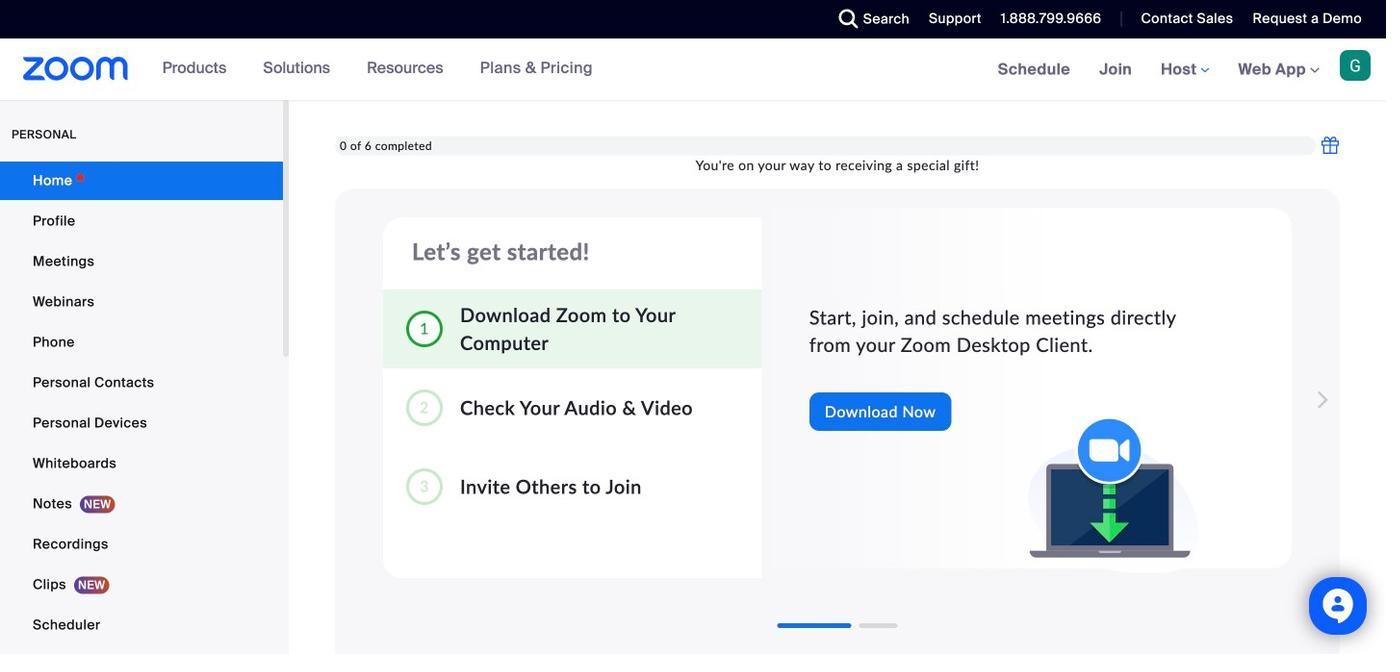 Task type: describe. For each thing, give the bounding box(es) containing it.
product information navigation
[[148, 39, 607, 100]]

profile picture image
[[1340, 50, 1371, 81]]



Task type: vqa. For each thing, say whether or not it's contained in the screenshot.
warning image
no



Task type: locate. For each thing, give the bounding box(es) containing it.
next image
[[1306, 381, 1333, 420]]

zoom logo image
[[23, 57, 129, 81]]

personal menu menu
[[0, 162, 283, 655]]

banner
[[0, 39, 1386, 102]]

meetings navigation
[[984, 39, 1386, 102]]



